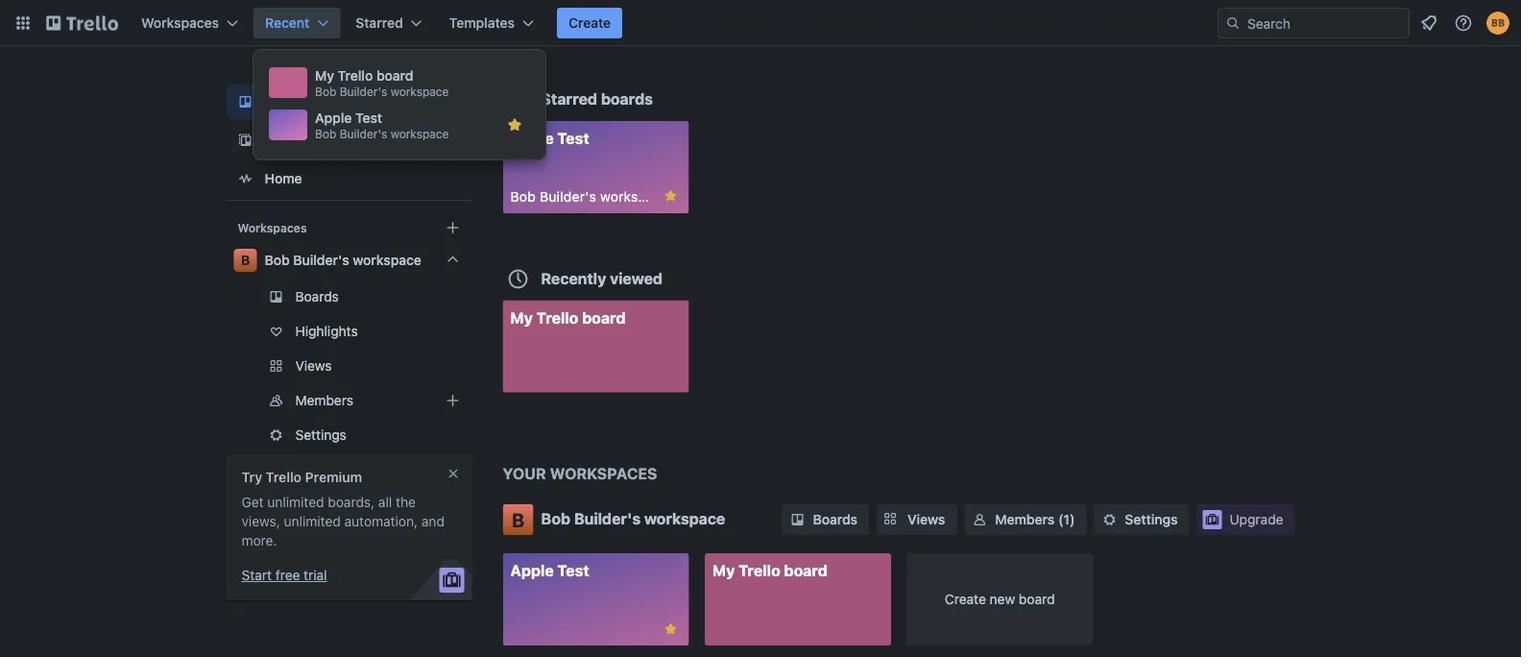 Task type: describe. For each thing, give the bounding box(es) containing it.
settings for the leftmost settings link
[[295, 427, 347, 443]]

1 horizontal spatial b
[[512, 508, 525, 531]]

the
[[396, 494, 416, 510]]

create button
[[557, 8, 623, 38]]

create for create
[[569, 15, 611, 31]]

trello inside try trello premium get unlimited boards, all the views, unlimited automation, and more.
[[266, 469, 302, 485]]

apple test bob builder's workspace
[[315, 110, 449, 140]]

members for members
[[295, 392, 354, 408]]

0 vertical spatial unlimited
[[267, 494, 324, 510]]

workspace down workspaces
[[645, 510, 726, 528]]

create a workspace image
[[441, 216, 464, 239]]

my trello board for bottommost my trello board link
[[713, 562, 828, 580]]

primary element
[[0, 0, 1522, 46]]

workspace inside my trello board bob builder's workspace
[[391, 84, 449, 98]]

templates button
[[438, 8, 546, 38]]

my for the leftmost my trello board link
[[511, 308, 533, 327]]

settings for bottom settings link
[[1125, 512, 1178, 527]]

your workspaces
[[503, 464, 658, 483]]

starred icon image
[[507, 117, 523, 133]]

members (1)
[[996, 512, 1075, 527]]

upgrade button
[[1197, 504, 1295, 535]]

members link
[[226, 385, 472, 416]]

2 vertical spatial bob builder's workspace
[[541, 510, 726, 528]]

board inside my trello board bob builder's workspace
[[377, 68, 414, 84]]

1 apple test from the top
[[511, 129, 589, 147]]

try
[[242, 469, 262, 485]]

recently viewed
[[541, 269, 663, 287]]

templates link
[[226, 123, 472, 158]]

0 horizontal spatial views link
[[226, 351, 472, 381]]

starred for starred boards
[[541, 90, 598, 108]]

bob inside my trello board bob builder's workspace
[[315, 84, 337, 98]]

highlights
[[295, 323, 358, 339]]

search image
[[1226, 15, 1241, 31]]

start
[[242, 567, 272, 583]]

workspace up highlights link
[[353, 252, 422, 268]]

trello inside my trello board bob builder's workspace
[[338, 68, 373, 84]]

start free trial button
[[242, 566, 327, 585]]

open information menu image
[[1454, 13, 1474, 33]]

bob builder (bobbuilder40) image
[[1487, 12, 1510, 35]]

0 vertical spatial boards
[[265, 94, 309, 110]]

apple test link
[[503, 553, 689, 646]]

boards for views
[[813, 512, 858, 527]]

workspaces button
[[130, 8, 250, 38]]

workspaces inside workspaces dropdown button
[[141, 15, 219, 31]]

apple inside the apple test bob builder's workspace
[[315, 110, 352, 126]]

and
[[422, 513, 445, 529]]

0 horizontal spatial templates
[[265, 132, 330, 148]]

workspaces
[[550, 464, 658, 483]]

Search field
[[1241, 9, 1409, 37]]

2 apple test from the top
[[511, 562, 589, 580]]

builder's inside the apple test bob builder's workspace
[[340, 127, 387, 140]]

boards
[[601, 90, 653, 108]]

back to home image
[[46, 8, 118, 38]]

my inside my trello board bob builder's workspace
[[315, 68, 334, 84]]

premium
[[305, 469, 362, 485]]

0 vertical spatial b
[[241, 252, 250, 268]]

views for the leftmost views link
[[295, 358, 332, 374]]

upgrade
[[1230, 512, 1284, 527]]

0 vertical spatial boards link
[[226, 85, 472, 119]]

views for views link to the right
[[908, 512, 946, 527]]



Task type: vqa. For each thing, say whether or not it's contained in the screenshot.
rightmost the Templates
yes



Task type: locate. For each thing, give the bounding box(es) containing it.
2 vertical spatial apple
[[511, 562, 554, 580]]

b down your
[[512, 508, 525, 531]]

1 horizontal spatial settings link
[[1095, 504, 1190, 535]]

members down the 'highlights'
[[295, 392, 354, 408]]

views
[[295, 358, 332, 374], [908, 512, 946, 527]]

1 vertical spatial views link
[[877, 504, 957, 535]]

free
[[276, 567, 300, 583]]

1 vertical spatial my trello board
[[713, 562, 828, 580]]

0 vertical spatial my
[[315, 68, 334, 84]]

add image
[[441, 389, 464, 412]]

1 vertical spatial workspaces
[[238, 221, 307, 234]]

apple test
[[511, 129, 589, 147], [511, 562, 589, 580]]

1 vertical spatial starred
[[541, 90, 598, 108]]

1 horizontal spatial my
[[511, 308, 533, 327]]

workspace down my trello board bob builder's workspace
[[391, 127, 449, 140]]

starred button
[[344, 8, 434, 38]]

my trello board bob builder's workspace
[[315, 68, 449, 98]]

builder's up recently
[[540, 189, 597, 205]]

menu
[[265, 61, 534, 148]]

1 vertical spatial click to unstar this board. it will be removed from your starred list. image
[[662, 621, 680, 638]]

click to unstar this board. it will be removed from your starred list. image
[[662, 187, 680, 205], [662, 621, 680, 638]]

0 vertical spatial workspaces
[[141, 15, 219, 31]]

0 horizontal spatial views
[[295, 358, 332, 374]]

automation,
[[344, 513, 418, 529]]

workspace up viewed
[[600, 189, 670, 205]]

0 horizontal spatial settings
[[295, 427, 347, 443]]

apple
[[315, 110, 352, 126], [511, 129, 554, 147], [511, 562, 554, 580]]

my
[[315, 68, 334, 84], [511, 308, 533, 327], [713, 562, 735, 580]]

0 vertical spatial settings
[[295, 427, 347, 443]]

your
[[503, 464, 546, 483]]

0 vertical spatial test
[[355, 110, 382, 126]]

boards for highlights
[[295, 289, 339, 305]]

views link left sm image
[[877, 504, 957, 535]]

boards link for highlights
[[226, 281, 472, 312]]

0 vertical spatial members
[[295, 392, 354, 408]]

0 horizontal spatial workspaces
[[141, 15, 219, 31]]

test inside the apple test bob builder's workspace
[[355, 110, 382, 126]]

2 click to unstar this board. it will be removed from your starred list. image from the top
[[662, 621, 680, 638]]

1 horizontal spatial templates
[[449, 15, 515, 31]]

create
[[569, 15, 611, 31], [945, 591, 986, 607]]

1 vertical spatial settings link
[[1095, 504, 1190, 535]]

0 horizontal spatial my trello board link
[[503, 300, 689, 392]]

members
[[295, 392, 354, 408], [996, 512, 1055, 527]]

my trello board link
[[503, 300, 689, 392], [705, 553, 891, 646]]

views,
[[242, 513, 280, 529]]

get
[[242, 494, 264, 510]]

boards link
[[226, 85, 472, 119], [226, 281, 472, 312], [782, 504, 870, 535]]

bob up templates link
[[315, 84, 337, 98]]

my for bottommost my trello board link
[[713, 562, 735, 580]]

new
[[990, 591, 1016, 607]]

settings link right (1) on the bottom right
[[1095, 504, 1190, 535]]

starred inside starred popup button
[[356, 15, 403, 31]]

1 vertical spatial members
[[996, 512, 1055, 527]]

0 horizontal spatial my trello board
[[511, 308, 626, 327]]

members for members (1)
[[996, 512, 1055, 527]]

test inside 'apple test' link
[[558, 562, 589, 580]]

views left sm image
[[908, 512, 946, 527]]

bob down home
[[265, 252, 290, 268]]

0 vertical spatial apple
[[315, 110, 352, 126]]

trial
[[304, 567, 327, 583]]

1 horizontal spatial starred
[[541, 90, 598, 108]]

unlimited down boards,
[[284, 513, 341, 529]]

2 vertical spatial test
[[558, 562, 589, 580]]

0 vertical spatial my trello board
[[511, 308, 626, 327]]

recent button
[[254, 8, 340, 38]]

settings up premium
[[295, 427, 347, 443]]

create left new
[[945, 591, 986, 607]]

1 vertical spatial my
[[511, 308, 533, 327]]

builder's
[[340, 84, 387, 98], [340, 127, 387, 140], [540, 189, 597, 205], [293, 252, 349, 268], [574, 510, 641, 528]]

starred left boards
[[541, 90, 598, 108]]

workspace inside the apple test bob builder's workspace
[[391, 127, 449, 140]]

0 vertical spatial starred
[[356, 15, 403, 31]]

bob down your workspaces
[[541, 510, 571, 528]]

unlimited
[[267, 494, 324, 510], [284, 513, 341, 529]]

home
[[265, 171, 302, 186]]

settings link
[[226, 420, 472, 451], [1095, 504, 1190, 535]]

create new board
[[945, 591, 1055, 607]]

workspace up the apple test bob builder's workspace
[[391, 84, 449, 98]]

my trello board for the leftmost my trello board link
[[511, 308, 626, 327]]

0 vertical spatial bob builder's workspace
[[511, 189, 670, 205]]

start free trial
[[242, 567, 327, 583]]

views link
[[226, 351, 472, 381], [877, 504, 957, 535]]

templates inside popup button
[[449, 15, 515, 31]]

starred for starred
[[356, 15, 403, 31]]

boards link for views
[[782, 504, 870, 535]]

starred up my trello board bob builder's workspace
[[356, 15, 403, 31]]

settings right (1) on the bottom right
[[1125, 512, 1178, 527]]

test
[[355, 110, 382, 126], [558, 129, 589, 147], [558, 562, 589, 580]]

recently
[[541, 269, 607, 287]]

1 vertical spatial views
[[908, 512, 946, 527]]

bob down starred icon on the top left of the page
[[511, 189, 536, 205]]

2 vertical spatial my
[[713, 562, 735, 580]]

0 vertical spatial create
[[569, 15, 611, 31]]

highlights link
[[226, 316, 472, 347]]

builder's inside my trello board bob builder's workspace
[[340, 84, 387, 98]]

1 horizontal spatial settings
[[1125, 512, 1178, 527]]

1 vertical spatial boards
[[295, 289, 339, 305]]

bob builder's workspace up highlights link
[[265, 252, 422, 268]]

1 horizontal spatial my trello board
[[713, 562, 828, 580]]

create inside button
[[569, 15, 611, 31]]

bob inside the apple test bob builder's workspace
[[315, 127, 337, 140]]

workspaces
[[141, 15, 219, 31], [238, 221, 307, 234]]

bob up home link
[[315, 127, 337, 140]]

1 horizontal spatial views
[[908, 512, 946, 527]]

1 vertical spatial bob builder's workspace
[[265, 252, 422, 268]]

my trello board
[[511, 308, 626, 327], [713, 562, 828, 580]]

0 horizontal spatial my
[[315, 68, 334, 84]]

1 vertical spatial apple
[[511, 129, 554, 147]]

templates
[[449, 15, 515, 31], [265, 132, 330, 148]]

builder's up the 'highlights'
[[293, 252, 349, 268]]

create for create new board
[[945, 591, 986, 607]]

1 click to unstar this board. it will be removed from your starred list. image from the top
[[662, 187, 680, 205]]

1 vertical spatial apple test
[[511, 562, 589, 580]]

board image
[[234, 90, 257, 113]]

0 horizontal spatial sm image
[[788, 510, 807, 529]]

try trello premium get unlimited boards, all the views, unlimited automation, and more.
[[242, 469, 445, 549]]

0 horizontal spatial create
[[569, 15, 611, 31]]

settings
[[295, 427, 347, 443], [1125, 512, 1178, 527]]

more.
[[242, 533, 277, 549]]

0 notifications image
[[1418, 12, 1441, 35]]

bob builder's workspace
[[511, 189, 670, 205], [265, 252, 422, 268], [541, 510, 726, 528]]

2 sm image from the left
[[1100, 510, 1120, 529]]

sm image for settings
[[1100, 510, 1120, 529]]

0 horizontal spatial b
[[241, 252, 250, 268]]

0 vertical spatial settings link
[[226, 420, 472, 451]]

click to unstar this board. it will be removed from your starred list. image for apple test
[[662, 621, 680, 638]]

1 horizontal spatial sm image
[[1100, 510, 1120, 529]]

1 vertical spatial boards link
[[226, 281, 472, 312]]

1 vertical spatial test
[[558, 129, 589, 147]]

0 horizontal spatial members
[[295, 392, 354, 408]]

sm image for boards
[[788, 510, 807, 529]]

1 vertical spatial templates
[[265, 132, 330, 148]]

0 vertical spatial views link
[[226, 351, 472, 381]]

1 horizontal spatial members
[[996, 512, 1055, 527]]

create up the starred boards
[[569, 15, 611, 31]]

switch to… image
[[13, 13, 33, 33]]

0 vertical spatial views
[[295, 358, 332, 374]]

1 sm image from the left
[[788, 510, 807, 529]]

all
[[378, 494, 392, 510]]

1 vertical spatial b
[[512, 508, 525, 531]]

bob builder's workspace down workspaces
[[541, 510, 726, 528]]

click to unstar this board. it will be removed from your starred list. image inside 'apple test' link
[[662, 621, 680, 638]]

click to unstar this board. it will be removed from your starred list. image for bob builder's workspace
[[662, 187, 680, 205]]

views link down highlights link
[[226, 351, 472, 381]]

1 vertical spatial my trello board link
[[705, 553, 891, 646]]

members left (1) on the bottom right
[[996, 512, 1055, 527]]

0 vertical spatial templates
[[449, 15, 515, 31]]

workspace
[[391, 84, 449, 98], [391, 127, 449, 140], [600, 189, 670, 205], [353, 252, 422, 268], [645, 510, 726, 528]]

home link
[[226, 161, 472, 196]]

menu containing my trello board
[[265, 61, 534, 148]]

starred
[[356, 15, 403, 31], [541, 90, 598, 108]]

builder's up home link
[[340, 127, 387, 140]]

b down the 'home' icon
[[241, 252, 250, 268]]

templates up home
[[265, 132, 330, 148]]

0 horizontal spatial starred
[[356, 15, 403, 31]]

bob
[[315, 84, 337, 98], [315, 127, 337, 140], [511, 189, 536, 205], [265, 252, 290, 268], [541, 510, 571, 528]]

builder's up the apple test bob builder's workspace
[[340, 84, 387, 98]]

1 vertical spatial unlimited
[[284, 513, 341, 529]]

viewed
[[610, 269, 663, 287]]

2 vertical spatial boards
[[813, 512, 858, 527]]

views down the 'highlights'
[[295, 358, 332, 374]]

2 horizontal spatial my
[[713, 562, 735, 580]]

(1)
[[1059, 512, 1075, 527]]

templates right starred popup button
[[449, 15, 515, 31]]

1 horizontal spatial views link
[[877, 504, 957, 535]]

1 vertical spatial settings
[[1125, 512, 1178, 527]]

1 horizontal spatial my trello board link
[[705, 553, 891, 646]]

0 vertical spatial click to unstar this board. it will be removed from your starred list. image
[[662, 187, 680, 205]]

0 horizontal spatial settings link
[[226, 420, 472, 451]]

2 vertical spatial boards link
[[782, 504, 870, 535]]

recent
[[265, 15, 310, 31]]

apple inside 'apple test' link
[[511, 562, 554, 580]]

home image
[[234, 167, 257, 190]]

boards
[[265, 94, 309, 110], [295, 289, 339, 305], [813, 512, 858, 527]]

1 horizontal spatial workspaces
[[238, 221, 307, 234]]

builder's down workspaces
[[574, 510, 641, 528]]

1 vertical spatial create
[[945, 591, 986, 607]]

sm image
[[971, 510, 990, 529]]

template board image
[[234, 129, 257, 152]]

0 vertical spatial apple test
[[511, 129, 589, 147]]

b
[[241, 252, 250, 268], [512, 508, 525, 531]]

1 horizontal spatial create
[[945, 591, 986, 607]]

sm image
[[788, 510, 807, 529], [1100, 510, 1120, 529]]

0 vertical spatial my trello board link
[[503, 300, 689, 392]]

settings link down members link
[[226, 420, 472, 451]]

unlimited up views,
[[267, 494, 324, 510]]

boards,
[[328, 494, 375, 510]]

trello
[[338, 68, 373, 84], [537, 308, 579, 327], [266, 469, 302, 485], [739, 562, 781, 580]]

starred boards
[[541, 90, 653, 108]]

bob builder's workspace up recently viewed
[[511, 189, 670, 205]]

board
[[377, 68, 414, 84], [582, 308, 626, 327], [784, 562, 828, 580], [1019, 591, 1055, 607]]



